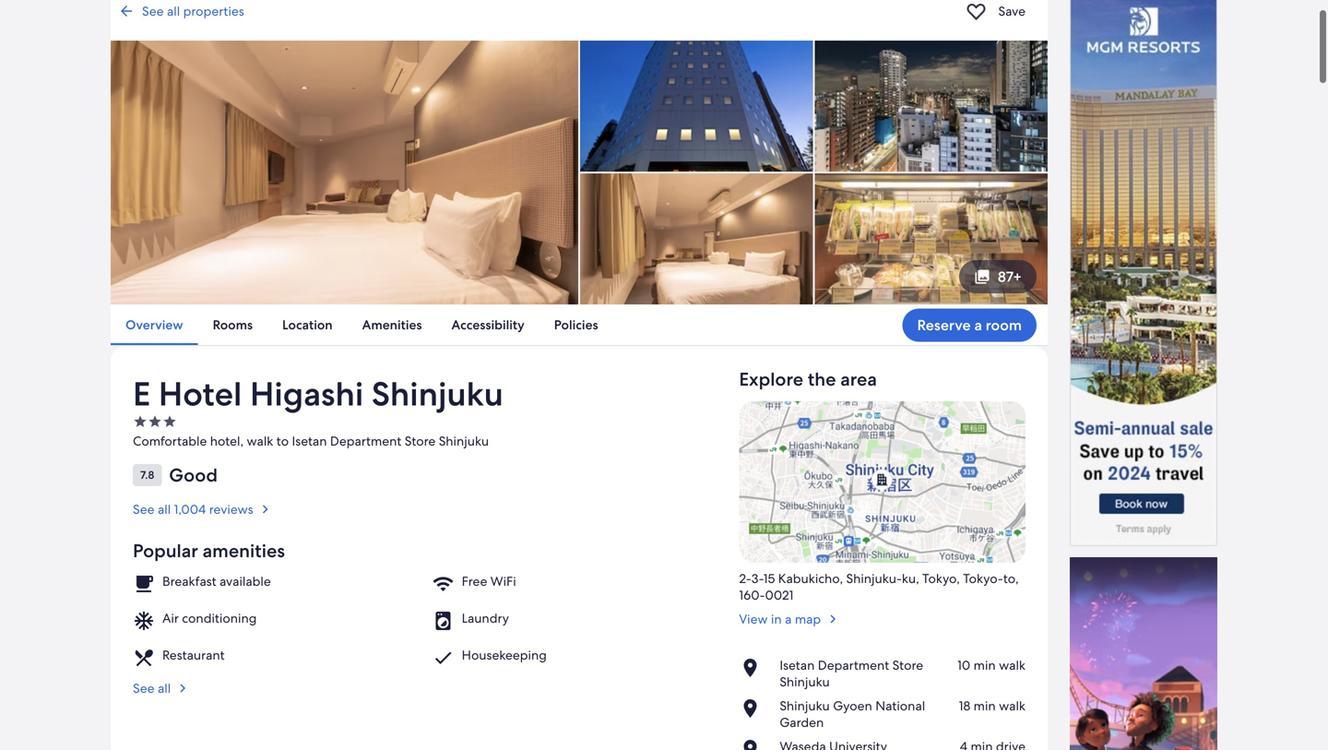 Task type: vqa. For each thing, say whether or not it's contained in the screenshot.
See all properties link
yes



Task type: describe. For each thing, give the bounding box(es) containing it.
10 min walk
[[958, 657, 1026, 673]]

shinjuku inside shinjuku gyoen national garden
[[780, 697, 830, 714]]

87+ button
[[959, 260, 1037, 293]]

see all properties
[[142, 3, 244, 19]]

shinjuku-
[[847, 570, 902, 587]]

isetan department store shinjuku
[[780, 657, 924, 690]]

policies
[[554, 317, 598, 333]]

see all properties link
[[118, 3, 955, 19]]

amenities link
[[348, 305, 437, 345]]

store inside isetan department store shinjuku
[[893, 657, 924, 673]]

reserve a room
[[918, 316, 1022, 335]]

wifi
[[491, 573, 516, 589]]

walk for 10
[[999, 657, 1026, 673]]

reviews
[[209, 501, 253, 517]]

available
[[220, 573, 271, 589]]

see for see all properties
[[142, 3, 164, 19]]

location link
[[268, 305, 348, 345]]

reserve
[[918, 316, 971, 335]]

xsmall image
[[162, 414, 177, 429]]

explore
[[739, 367, 804, 391]]

view
[[739, 611, 768, 627]]

department inside isetan department store shinjuku
[[818, 657, 890, 673]]

e hotel higashi shinjuku
[[133, 372, 504, 416]]

0 horizontal spatial twin room - non-smoking | down comforters, pillowtop beds, desk, blackout drapes image
[[111, 41, 579, 305]]

min for 10
[[974, 657, 996, 673]]

isetan inside isetan department store shinjuku
[[780, 657, 815, 673]]

hotel
[[159, 372, 242, 416]]

2-3-15 kabukicho, shinjuku-ku, tokyo, tokyo-to, 160-0021
[[739, 570, 1019, 603]]

air conditioning
[[162, 610, 257, 626]]

higashi
[[250, 372, 364, 416]]

map image
[[739, 401, 1026, 563]]

min for 18
[[974, 697, 996, 714]]

medium image for popular amenities
[[175, 680, 191, 696]]

national
[[876, 697, 926, 714]]

save
[[999, 3, 1026, 19]]

shinjuku gyoen national garden
[[780, 697, 926, 731]]

comfortable
[[133, 433, 207, 449]]

shinjuku up see all 1,004 reviews button
[[439, 433, 489, 449]]

Save property to a trip checkbox
[[962, 0, 991, 26]]

overview
[[125, 317, 183, 333]]

rooms
[[213, 317, 253, 333]]

walk for comfortable
[[247, 433, 273, 449]]

to
[[277, 433, 289, 449]]

medium image for 7.8
[[257, 501, 274, 517]]

cafe image
[[815, 173, 1048, 305]]

explore the area
[[739, 367, 877, 391]]

1,004
[[174, 501, 206, 517]]

amenities
[[362, 317, 422, 333]]

view in a map button
[[739, 603, 1026, 627]]

room
[[986, 316, 1022, 335]]

accessibility
[[452, 317, 525, 333]]

leading image
[[974, 269, 991, 285]]

1 horizontal spatial twin room - non-smoking | down comforters, pillowtop beds, desk, blackout drapes image
[[580, 173, 813, 305]]

hotel,
[[210, 433, 244, 449]]

conditioning
[[182, 610, 257, 626]]

a inside 'reserve a room' button
[[975, 316, 983, 335]]

shinjuku inside isetan department store shinjuku
[[780, 673, 830, 690]]

comfortable hotel, walk to isetan department store shinjuku
[[133, 433, 489, 449]]

directional image
[[118, 3, 135, 19]]

3-
[[752, 570, 764, 587]]

tokyo,
[[923, 570, 960, 587]]

free wifi
[[462, 573, 516, 589]]

free
[[462, 573, 488, 589]]

2-
[[739, 570, 752, 587]]

properties
[[183, 3, 244, 19]]

shinjuku down amenities
[[372, 372, 504, 416]]

area
[[841, 367, 877, 391]]

18 min walk
[[959, 697, 1026, 714]]

see all 1,004 reviews button
[[133, 493, 717, 517]]

popular location image
[[739, 657, 773, 679]]

breakfast
[[162, 573, 216, 589]]

overview link
[[111, 305, 198, 345]]

15
[[764, 570, 775, 587]]

location
[[282, 317, 333, 333]]

a inside view in a map button
[[785, 611, 792, 627]]

2 xsmall image from the left
[[148, 414, 162, 429]]



Task type: locate. For each thing, give the bounding box(es) containing it.
medium image
[[825, 611, 842, 627]]

2 vertical spatial see
[[133, 680, 155, 696]]

isetan right popular location image
[[780, 657, 815, 673]]

tokyo-
[[964, 570, 1004, 587]]

store up see all 1,004 reviews button
[[405, 433, 436, 449]]

good element
[[169, 463, 218, 487]]

all down restaurant
[[158, 680, 171, 696]]

0 vertical spatial walk
[[247, 433, 273, 449]]

popular amenities
[[133, 539, 285, 563]]

1 vertical spatial min
[[974, 697, 996, 714]]

all left 1,004
[[158, 501, 171, 517]]

walk left to
[[247, 433, 273, 449]]

xsmall image left xsmall icon
[[133, 414, 148, 429]]

2 popular location image from the top
[[739, 738, 773, 750]]

housekeeping
[[462, 647, 547, 663]]

1 vertical spatial department
[[818, 657, 890, 673]]

0 vertical spatial see
[[142, 3, 164, 19]]

1 min from the top
[[974, 657, 996, 673]]

1 popular location image from the top
[[739, 697, 773, 720]]

walk
[[247, 433, 273, 449], [999, 657, 1026, 673], [999, 697, 1026, 714]]

18
[[959, 697, 971, 714]]

shinjuku up "garden"
[[780, 673, 830, 690]]

10
[[958, 657, 971, 673]]

1 horizontal spatial a
[[975, 316, 983, 335]]

popular location image
[[739, 697, 773, 720], [739, 738, 773, 750]]

1 vertical spatial walk
[[999, 657, 1026, 673]]

medium image inside see all button
[[175, 680, 191, 696]]

the
[[808, 367, 836, 391]]

0 vertical spatial list
[[111, 305, 1048, 345]]

1 vertical spatial a
[[785, 611, 792, 627]]

1 horizontal spatial isetan
[[780, 657, 815, 673]]

0021
[[765, 587, 794, 603]]

0 vertical spatial a
[[975, 316, 983, 335]]

min right 18
[[974, 697, 996, 714]]

0 horizontal spatial isetan
[[292, 433, 327, 449]]

list containing isetan department store shinjuku
[[739, 657, 1026, 750]]

1 vertical spatial all
[[158, 501, 171, 517]]

breakfast available
[[162, 573, 271, 589]]

e
[[133, 372, 151, 416]]

2 vertical spatial walk
[[999, 697, 1026, 714]]

all for properties
[[167, 3, 180, 19]]

min right 10
[[974, 657, 996, 673]]

0 vertical spatial department
[[330, 433, 402, 449]]

see all 1,004 reviews
[[133, 501, 253, 517]]

1 vertical spatial popular location image
[[739, 738, 773, 750]]

all
[[167, 3, 180, 19], [158, 501, 171, 517], [158, 680, 171, 696]]

7.8
[[140, 468, 154, 482]]

2 min from the top
[[974, 697, 996, 714]]

medium image right the "reviews" on the left
[[257, 501, 274, 517]]

kabukicho,
[[779, 570, 843, 587]]

twin room - non-smoking | down comforters, pillowtop beds, desk, blackout drapes image
[[111, 41, 579, 305], [580, 173, 813, 305]]

walk up 18 min walk
[[999, 657, 1026, 673]]

see for see all 1,004 reviews
[[133, 501, 155, 517]]

reserve a room button
[[903, 309, 1037, 342]]

all for 1,004
[[158, 501, 171, 517]]

1 vertical spatial list
[[739, 657, 1026, 750]]

front of property - evening/night image
[[580, 41, 813, 172]]

rooms link
[[198, 305, 268, 345]]

see for see all
[[133, 680, 155, 696]]

store up national
[[893, 657, 924, 673]]

shinjuku
[[372, 372, 504, 416], [439, 433, 489, 449], [780, 673, 830, 690], [780, 697, 830, 714]]

160-
[[739, 587, 765, 603]]

a right in at the right bottom of the page
[[785, 611, 792, 627]]

0 vertical spatial medium image
[[257, 501, 274, 517]]

2 vertical spatial all
[[158, 680, 171, 696]]

store
[[405, 433, 436, 449], [893, 657, 924, 673]]

map
[[795, 611, 821, 627]]

0 horizontal spatial store
[[405, 433, 436, 449]]

policies link
[[540, 305, 613, 345]]

all left properties in the left of the page
[[167, 3, 180, 19]]

amenities
[[203, 539, 285, 563]]

in
[[771, 611, 782, 627]]

garden
[[780, 714, 824, 731]]

1 horizontal spatial department
[[818, 657, 890, 673]]

1 vertical spatial see
[[133, 501, 155, 517]]

air
[[162, 610, 179, 626]]

laundry
[[462, 610, 509, 626]]

gyoen
[[833, 697, 873, 714]]

good
[[169, 463, 218, 487]]

city view image
[[815, 41, 1048, 172]]

0 horizontal spatial department
[[330, 433, 402, 449]]

0 vertical spatial all
[[167, 3, 180, 19]]

xsmall image up comfortable
[[148, 414, 162, 429]]

1 vertical spatial isetan
[[780, 657, 815, 673]]

walk down 10 min walk on the bottom
[[999, 697, 1026, 714]]

1 vertical spatial medium image
[[175, 680, 191, 696]]

department down e hotel higashi shinjuku on the left of the page
[[330, 433, 402, 449]]

department
[[330, 433, 402, 449], [818, 657, 890, 673]]

shinjuku left gyoen
[[780, 697, 830, 714]]

isetan right to
[[292, 433, 327, 449]]

see
[[142, 3, 164, 19], [133, 501, 155, 517], [133, 680, 155, 696]]

0 horizontal spatial a
[[785, 611, 792, 627]]

department up gyoen
[[818, 657, 890, 673]]

ku,
[[902, 570, 920, 587]]

0 vertical spatial min
[[974, 657, 996, 673]]

xsmall image
[[133, 414, 148, 429], [148, 414, 162, 429]]

to,
[[1004, 570, 1019, 587]]

list containing overview
[[111, 305, 1048, 345]]

medium image
[[257, 501, 274, 517], [175, 680, 191, 696]]

87+
[[998, 267, 1022, 287]]

0 vertical spatial store
[[405, 433, 436, 449]]

view in a map
[[739, 611, 821, 627]]

min
[[974, 657, 996, 673], [974, 697, 996, 714]]

popular
[[133, 539, 198, 563]]

isetan
[[292, 433, 327, 449], [780, 657, 815, 673]]

1 xsmall image from the left
[[133, 414, 148, 429]]

0 vertical spatial isetan
[[292, 433, 327, 449]]

medium image right see all
[[175, 680, 191, 696]]

restaurant
[[162, 647, 225, 663]]

1 horizontal spatial store
[[893, 657, 924, 673]]

see all button
[[133, 669, 717, 696]]

walk for 18
[[999, 697, 1026, 714]]

a
[[975, 316, 983, 335], [785, 611, 792, 627]]

a left room
[[975, 316, 983, 335]]

list
[[111, 305, 1048, 345], [739, 657, 1026, 750]]

see all
[[133, 680, 171, 696]]

1 vertical spatial store
[[893, 657, 924, 673]]

medium image inside see all 1,004 reviews button
[[257, 501, 274, 517]]

0 vertical spatial popular location image
[[739, 697, 773, 720]]

0 horizontal spatial medium image
[[175, 680, 191, 696]]

accessibility link
[[437, 305, 540, 345]]

1 horizontal spatial medium image
[[257, 501, 274, 517]]



